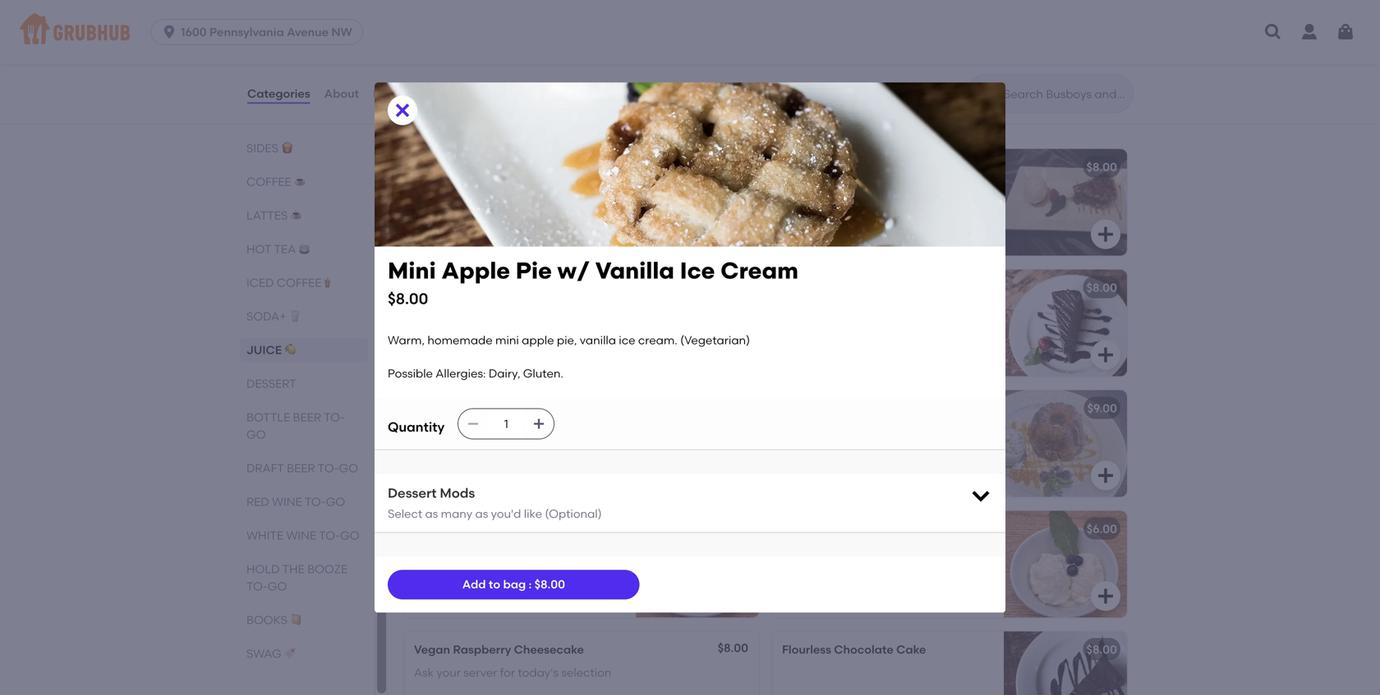 Task type: vqa. For each thing, say whether or not it's contained in the screenshot.
subscription pass "ICON"
no



Task type: locate. For each thing, give the bounding box(es) containing it.
bowl down the like
[[517, 522, 544, 536]]

0 vertical spatial apple
[[440, 160, 474, 174]]

wine right red
[[272, 495, 302, 509]]

allergies: down coconut ice cream bowl
[[830, 562, 880, 576]]

to- up draft beer to-go
[[324, 411, 345, 425]]

2 down "select"
[[414, 546, 420, 560]]

go inside bottle beer to- go
[[246, 428, 266, 442]]

beer up red wine to-go
[[287, 462, 315, 476]]

of
[[466, 546, 477, 560], [834, 546, 845, 560]]

1 dairy from the left
[[515, 562, 544, 576]]

wine down red wine to-go
[[286, 529, 316, 543]]

gluten. up mini apple pie w/ vanilla ice cream $8.00
[[549, 217, 590, 231]]

dairy, down the mini apple pie w/ vanilla ice cream
[[515, 217, 547, 231]]

apple
[[548, 183, 580, 197], [522, 334, 554, 348]]

(homemade) down the key
[[414, 304, 489, 318]]

1 horizontal spatial cream
[[782, 442, 819, 456]]

dairy, inside the warm, homemade mini pecan pie, vanilla ice cream. (vegetarian) possible allergies: dairy, gluten.
[[883, 217, 915, 231]]

possible
[[414, 217, 459, 231], [782, 217, 827, 231], [388, 367, 433, 381], [414, 562, 459, 576], [782, 562, 827, 576]]

1 horizontal spatial dairy
[[883, 562, 912, 576]]

warm, homemade mini apple pie, vanilla ice cream. (vegetarian) possible allergies: dairy, gluten.
[[414, 183, 603, 231], [388, 334, 750, 381]]

2 inside 2 scoops of vanilla ice cream possible allergies: dairy
[[414, 546, 420, 560]]

0 horizontal spatial (homemade)
[[414, 304, 489, 318]]

0 vertical spatial ☕️
[[294, 175, 306, 189]]

1 vertical spatial cake
[[896, 643, 926, 657]]

svg image
[[1264, 22, 1283, 42], [728, 45, 748, 65], [393, 101, 412, 121], [1096, 345, 1116, 365], [467, 418, 480, 431], [1096, 466, 1116, 486], [969, 484, 992, 507], [1096, 587, 1116, 607]]

cream
[[782, 442, 819, 456], [538, 546, 574, 560], [916, 546, 952, 560]]

1 horizontal spatial (homemade)
[[821, 442, 896, 456]]

ice down coconut ice cream bowl
[[897, 546, 913, 560]]

cream for 2 scoops of coconut ice cream possible allergies: dairy
[[916, 546, 952, 560]]

☕️
[[294, 175, 306, 189], [291, 209, 302, 223]]

pie, down the mini apple pie w/ vanilla ice cream
[[583, 183, 603, 197]]

warm, homemade mini apple pie, vanilla ice cream. (vegetarian) possible allergies: dairy, gluten. down the mini apple pie w/ vanilla ice cream
[[414, 183, 603, 231]]

1 vertical spatial chocolate
[[834, 643, 894, 657]]

1 horizontal spatial (vegetarian)
[[680, 334, 750, 348]]

1 horizontal spatial cream.
[[638, 334, 678, 348]]

to- for bottle beer to- go
[[324, 411, 345, 425]]

2 of from the left
[[834, 546, 845, 560]]

1 vertical spatial apple
[[442, 257, 510, 285]]

bowl for vanilla ice cream bowl
[[517, 522, 544, 536]]

1 vertical spatial beer
[[287, 462, 315, 476]]

ice down bread
[[933, 425, 950, 439]]

1 horizontal spatial pie,
[[583, 183, 603, 197]]

dairy down coconut ice cream bowl
[[883, 562, 912, 576]]

homemade
[[454, 183, 519, 197], [822, 183, 887, 197], [427, 334, 493, 348]]

main navigation navigation
[[0, 0, 1380, 64]]

possible down pecan
[[782, 217, 827, 231]]

add
[[462, 578, 486, 592]]

scoops down coconut
[[791, 546, 831, 560]]

1 bowl from the left
[[517, 522, 544, 536]]

pie
[[477, 160, 494, 174], [847, 160, 865, 174], [516, 257, 552, 285], [493, 281, 511, 295]]

0 horizontal spatial w/
[[497, 160, 513, 174]]

2 horizontal spatial pie,
[[955, 183, 975, 197]]

0 horizontal spatial cream
[[538, 546, 574, 560]]

ice inside 2 scoops of vanilla ice cream possible allergies: dairy
[[518, 546, 535, 560]]

allergies: inside "2 scoops of coconut ice cream possible allergies: dairy"
[[830, 562, 880, 576]]

cream for served warm with coconut ice cream (homemade)
[[782, 442, 819, 456]]

mini down the mini key lime pie
[[495, 334, 519, 348]]

mini down mini pecan pie w/ vanilla ice cream
[[890, 183, 913, 197]]

mini for mini pecan pie w/ vanilla ice cream
[[782, 160, 806, 174]]

coconut down banana on the right of the page
[[884, 425, 931, 439]]

0 horizontal spatial of
[[466, 546, 477, 560]]

to- for white wine to-go
[[319, 529, 340, 543]]

☕️ right lattes
[[291, 209, 302, 223]]

1 horizontal spatial 2
[[782, 546, 789, 560]]

ice down the mini apple pie w/ vanilla ice cream
[[453, 200, 470, 214]]

0 horizontal spatial cream.
[[472, 200, 512, 214]]

(vegetarian) for mini pecan pie w/ vanilla ice cream
[[883, 200, 952, 214]]

go up red wine to-go
[[339, 462, 358, 476]]

of inside 2 scoops of vanilla ice cream possible allergies: dairy
[[466, 546, 477, 560]]

chocolate for flourless
[[834, 643, 894, 657]]

svg image inside main navigation navigation
[[1264, 22, 1283, 42]]

beer right bottle
[[293, 411, 321, 425]]

juice
[[246, 343, 282, 357]]

warm,
[[414, 183, 451, 197], [782, 183, 819, 197], [388, 334, 425, 348]]

search icon image
[[978, 84, 997, 104]]

$8.00 inside button
[[1087, 281, 1117, 295]]

dairy, down mini pecan pie w/ vanilla ice cream
[[883, 217, 915, 231]]

2 horizontal spatial mini
[[890, 183, 913, 197]]

0 vertical spatial wine
[[272, 495, 302, 509]]

ice inside mini apple pie w/ vanilla ice cream $8.00
[[680, 257, 715, 285]]

w/
[[497, 160, 513, 174], [867, 160, 883, 174], [558, 257, 590, 285]]

$6.00
[[719, 522, 749, 536], [1087, 522, 1117, 536]]

go up white wine to-go
[[326, 495, 345, 509]]

w/ for mini apple pie w/ vanilla ice cream $8.00
[[558, 257, 590, 285]]

cheesecake
[[514, 643, 584, 657]]

2 horizontal spatial w/
[[867, 160, 883, 174]]

Input item quantity number field
[[488, 410, 524, 439]]

1 vertical spatial coconut
[[847, 546, 894, 560]]

1 vertical spatial ☕️
[[291, 209, 302, 223]]

coconut
[[884, 425, 931, 439], [847, 546, 894, 560]]

warm, homemade mini pecan pie, vanilla ice cream. (vegetarian) possible allergies: dairy, gluten.
[[782, 183, 975, 231]]

scoops
[[423, 546, 463, 560], [791, 546, 831, 560]]

mini
[[414, 160, 438, 174], [782, 160, 806, 174], [388, 257, 436, 285], [414, 281, 438, 295]]

scoops for coconut
[[791, 546, 831, 560]]

2 horizontal spatial cream
[[916, 546, 952, 560]]

bag
[[503, 578, 526, 592]]

soda+
[[246, 310, 286, 324]]

white chocolate banana bread pudding image
[[1004, 391, 1127, 497]]

chocolate up warm
[[818, 402, 878, 416]]

mini for mini apple pie w/ vanilla ice cream $8.00
[[388, 257, 436, 285]]

1 vertical spatial (homemade)
[[821, 442, 896, 456]]

pie inside mini apple pie w/ vanilla ice cream $8.00
[[516, 257, 552, 285]]

vanilla
[[516, 160, 554, 174], [886, 160, 924, 174], [595, 257, 674, 285], [414, 522, 453, 536]]

as
[[425, 507, 438, 521], [475, 507, 488, 521]]

$8.00
[[719, 160, 749, 174], [1087, 160, 1117, 174], [1087, 281, 1117, 295], [388, 290, 428, 308], [535, 578, 565, 592], [718, 642, 748, 655], [1087, 643, 1117, 657]]

allergies:
[[462, 217, 512, 231], [830, 217, 880, 231], [436, 367, 486, 381], [462, 562, 512, 576], [830, 562, 880, 576]]

coconut ice cream bowl image
[[1004, 511, 1127, 618]]

chocolate right flourless
[[834, 643, 894, 657]]

(homemade)
[[414, 304, 489, 318], [821, 442, 896, 456]]

ice up :
[[518, 546, 535, 560]]

cream. inside the warm, homemade mini pecan pie, vanilla ice cream. (vegetarian) possible allergies: dairy, gluten.
[[841, 200, 880, 214]]

allergies: down the mini apple pie w/ vanilla ice cream
[[462, 217, 512, 231]]

w/ inside mini apple pie w/ vanilla ice cream $8.00
[[558, 257, 590, 285]]

vegan raspberry cheesecake
[[414, 643, 584, 657]]

1 horizontal spatial scoops
[[791, 546, 831, 560]]

iced coffee🧋
[[246, 276, 333, 290]]

pie,
[[583, 183, 603, 197], [955, 183, 975, 197], [557, 334, 577, 348]]

2 2 from the left
[[782, 546, 789, 560]]

gluten. up input item quantity number field
[[523, 367, 564, 381]]

1 of from the left
[[466, 546, 477, 560]]

(vegetarian) for mini apple pie w/ vanilla ice cream
[[515, 200, 584, 214]]

0 vertical spatial apple
[[548, 183, 580, 197]]

mods
[[440, 486, 475, 502]]

1 horizontal spatial of
[[834, 546, 845, 560]]

1 horizontal spatial mini
[[522, 183, 545, 197]]

0 horizontal spatial bowl
[[517, 522, 544, 536]]

Search Busboys and Poets - 450 K search field
[[1002, 86, 1128, 102]]

of for coconut
[[834, 546, 845, 560]]

scoops down many
[[423, 546, 463, 560]]

cream for mini pecan pie w/ vanilla ice cream
[[947, 160, 986, 174]]

0 horizontal spatial dairy
[[515, 562, 544, 576]]

2 down coconut
[[782, 546, 789, 560]]

scoops inside "2 scoops of coconut ice cream possible allergies: dairy"
[[791, 546, 831, 560]]

vanilla for mini apple pie w/ vanilla ice cream
[[516, 160, 554, 174]]

2 scoops from the left
[[791, 546, 831, 560]]

cake
[[454, 402, 484, 416], [896, 643, 926, 657]]

wine for red
[[272, 495, 302, 509]]

wine
[[272, 495, 302, 509], [286, 529, 316, 543]]

pecan
[[808, 160, 844, 174]]

warm, for apple
[[414, 183, 451, 197]]

go for red wine to-go
[[326, 495, 345, 509]]

ice for mini apple pie w/ vanilla ice cream
[[557, 160, 574, 174]]

ask your server for today's selection
[[414, 666, 612, 680]]

possible down vanilla ice cream bowl
[[414, 562, 459, 576]]

served
[[782, 425, 821, 439]]

0 vertical spatial chocolate
[[818, 402, 878, 416]]

mini inside the warm, homemade mini pecan pie, vanilla ice cream. (vegetarian) possible allergies: dairy, gluten.
[[890, 183, 913, 197]]

2 bowl from the left
[[895, 522, 923, 536]]

of down vanilla ice cream bowl
[[466, 546, 477, 560]]

to- up booze
[[319, 529, 340, 543]]

key
[[440, 281, 461, 295]]

0 horizontal spatial mini
[[495, 334, 519, 348]]

mini for mini key lime pie
[[414, 281, 438, 295]]

0 horizontal spatial (vegetarian)
[[515, 200, 584, 214]]

1 scoops from the left
[[423, 546, 463, 560]]

allergies: down mini pecan pie w/ vanilla ice cream
[[830, 217, 880, 231]]

pie, for mini apple pie w/ vanilla ice cream
[[583, 183, 603, 197]]

vanilla for mini apple pie w/ vanilla ice cream $8.00
[[595, 257, 674, 285]]

to- inside bottle beer to- go
[[324, 411, 345, 425]]

scoops inside 2 scoops of vanilla ice cream possible allergies: dairy
[[423, 546, 463, 560]]

to- up white wine to-go
[[305, 495, 326, 509]]

bowl up "2 scoops of coconut ice cream possible allergies: dairy"
[[895, 522, 923, 536]]

1 $6.00 from the left
[[719, 522, 749, 536]]

beer inside bottle beer to- go
[[293, 411, 321, 425]]

pie, inside the warm, homemade mini pecan pie, vanilla ice cream. (vegetarian) possible allergies: dairy, gluten.
[[955, 183, 975, 197]]

coconut inside served warm with coconut ice cream (homemade)
[[884, 425, 931, 439]]

apple for mini apple pie w/ vanilla ice cream
[[440, 160, 474, 174]]

apple
[[440, 160, 474, 174], [442, 257, 510, 285]]

many
[[441, 507, 473, 521]]

1 horizontal spatial $6.00
[[1087, 522, 1117, 536]]

gluten. down pecan
[[918, 217, 958, 231]]

tea
[[274, 242, 296, 256]]

dairy
[[515, 562, 544, 576], [883, 562, 912, 576]]

0 horizontal spatial dessert
[[246, 377, 296, 391]]

w/ for mini pecan pie w/ vanilla ice cream
[[867, 160, 883, 174]]

carrot cake image
[[636, 391, 759, 497]]

go up booze
[[340, 529, 360, 543]]

homemade down pecan
[[822, 183, 887, 197]]

red wine to-go
[[246, 495, 345, 509]]

dairy for vanilla
[[515, 562, 544, 576]]

mini for apple
[[522, 183, 545, 197]]

flourless
[[782, 643, 831, 657]]

0 horizontal spatial $6.00
[[719, 522, 749, 536]]

cream inside mini apple pie w/ vanilla ice cream $8.00
[[721, 257, 799, 285]]

reviews button
[[372, 64, 420, 123]]

vanilla
[[414, 200, 450, 214], [782, 200, 818, 214], [580, 334, 616, 348], [479, 546, 516, 560]]

0 vertical spatial beer
[[293, 411, 321, 425]]

dessert
[[388, 486, 437, 502]]

1 horizontal spatial bowl
[[895, 522, 923, 536]]

select
[[388, 507, 422, 521]]

1 2 from the left
[[414, 546, 420, 560]]

cream. for pecan
[[841, 200, 880, 214]]

0 vertical spatial (homemade)
[[414, 304, 489, 318]]

bottle
[[246, 411, 290, 425]]

mini
[[522, 183, 545, 197], [890, 183, 913, 197], [495, 334, 519, 348]]

ice for mini pecan pie w/ vanilla ice cream
[[927, 160, 944, 174]]

allergies: up to
[[462, 562, 512, 576]]

dessert down "reviews"
[[401, 110, 480, 131]]

dairy inside 2 scoops of vanilla ice cream possible allergies: dairy
[[515, 562, 544, 576]]

cream for mini apple pie w/ vanilla ice cream $8.00
[[721, 257, 799, 285]]

2 horizontal spatial (vegetarian)
[[883, 200, 952, 214]]

dairy for coconut
[[883, 562, 912, 576]]

ice
[[557, 160, 574, 174], [927, 160, 944, 174], [680, 257, 715, 285], [455, 522, 473, 536], [834, 522, 851, 536]]

go down bottle
[[246, 428, 266, 442]]

possible inside the warm, homemade mini pecan pie, vanilla ice cream. (vegetarian) possible allergies: dairy, gluten.
[[782, 217, 827, 231]]

cream inside served warm with coconut ice cream (homemade)
[[782, 442, 819, 456]]

coconut inside "2 scoops of coconut ice cream possible allergies: dairy"
[[847, 546, 894, 560]]

0 horizontal spatial scoops
[[423, 546, 463, 560]]

$9.00
[[1087, 402, 1117, 416]]

2 dairy from the left
[[883, 562, 912, 576]]

2 horizontal spatial cream.
[[841, 200, 880, 214]]

bowl for coconut ice cream bowl
[[895, 522, 923, 536]]

mini inside mini apple pie w/ vanilla ice cream $8.00
[[388, 257, 436, 285]]

homemade down the mini apple pie w/ vanilla ice cream
[[454, 183, 519, 197]]

homemade inside the warm, homemade mini pecan pie, vanilla ice cream. (vegetarian) possible allergies: dairy, gluten.
[[822, 183, 887, 197]]

go for draft beer to-go
[[339, 462, 358, 476]]

of down coconut ice cream bowl
[[834, 546, 845, 560]]

1 horizontal spatial w/
[[558, 257, 590, 285]]

1 vertical spatial wine
[[286, 529, 316, 543]]

go inside hold the booze to-go
[[268, 580, 287, 594]]

vegan
[[414, 643, 450, 657]]

2 $6.00 from the left
[[1087, 522, 1117, 536]]

as left many
[[425, 507, 438, 521]]

red
[[246, 495, 269, 509]]

0 vertical spatial warm, homemade mini apple pie, vanilla ice cream. (vegetarian) possible allergies: dairy, gluten.
[[414, 183, 603, 231]]

1 horizontal spatial dessert
[[401, 110, 480, 131]]

pie, right pecan
[[955, 183, 975, 197]]

0 horizontal spatial pie,
[[557, 334, 577, 348]]

1 horizontal spatial as
[[475, 507, 488, 521]]

to- for draft beer to-go
[[318, 462, 339, 476]]

flourless chocolate cake image
[[1004, 632, 1127, 696]]

go down hold at the bottom
[[268, 580, 287, 594]]

chocolate
[[818, 402, 878, 416], [834, 643, 894, 657]]

warm, inside the warm, homemade mini pecan pie, vanilla ice cream. (vegetarian) possible allergies: dairy, gluten.
[[782, 183, 819, 197]]

go
[[246, 428, 266, 442], [339, 462, 358, 476], [326, 495, 345, 509], [340, 529, 360, 543], [268, 580, 287, 594]]

mini apple pie w/ vanilla ice cream
[[414, 160, 616, 174]]

mini down the mini apple pie w/ vanilla ice cream
[[522, 183, 545, 197]]

coconut down coconut ice cream bowl
[[847, 546, 894, 560]]

beer for draft
[[287, 462, 315, 476]]

to- up red wine to-go
[[318, 462, 339, 476]]

banana
[[880, 402, 925, 416]]

dessert down juice 🍋
[[246, 377, 296, 391]]

warm, homemade mini apple pie, vanilla ice cream. (vegetarian) possible allergies: dairy, gluten. down mini apple pie w/ vanilla ice cream $8.00
[[388, 334, 750, 381]]

pie for mini apple pie w/ vanilla ice cream $8.00
[[516, 257, 552, 285]]

ice down pecan
[[821, 200, 838, 214]]

today's
[[518, 666, 559, 680]]

dairy,
[[515, 217, 547, 231], [883, 217, 915, 231], [489, 367, 520, 381]]

possible down coconut
[[782, 562, 827, 576]]

$8.00 inside mini apple pie w/ vanilla ice cream $8.00
[[388, 290, 428, 308]]

dairy up :
[[515, 562, 544, 576]]

w/ for mini apple pie w/ vanilla ice cream
[[497, 160, 513, 174]]

0 vertical spatial dessert
[[401, 110, 480, 131]]

☕️ right coffee
[[294, 175, 306, 189]]

0 vertical spatial coconut
[[884, 425, 931, 439]]

about
[[324, 87, 359, 101]]

vanilla inside mini apple pie w/ vanilla ice cream $8.00
[[595, 257, 674, 285]]

0 horizontal spatial 2
[[414, 546, 420, 560]]

dessert
[[401, 110, 480, 131], [246, 377, 296, 391]]

gluten.
[[549, 217, 590, 231], [918, 217, 958, 231], [523, 367, 564, 381]]

apple inside mini apple pie w/ vanilla ice cream $8.00
[[442, 257, 510, 285]]

apple down mini apple pie w/ vanilla ice cream $8.00
[[522, 334, 554, 348]]

(vegetarian) inside the warm, homemade mini pecan pie, vanilla ice cream. (vegetarian) possible allergies: dairy, gluten.
[[883, 200, 952, 214]]

0 horizontal spatial cake
[[454, 402, 484, 416]]

dessert mods select as many as you'd like (optional)
[[388, 486, 602, 521]]

of inside "2 scoops of coconut ice cream possible allergies: dairy"
[[834, 546, 845, 560]]

0 horizontal spatial as
[[425, 507, 438, 521]]

:
[[529, 578, 532, 592]]

mini for mini apple pie w/ vanilla ice cream
[[414, 160, 438, 174]]

mini pecan pie w/ vanilla ice cream image
[[1004, 149, 1127, 256]]

☕️ for coffee ☕️
[[294, 175, 306, 189]]

bowl
[[517, 522, 544, 536], [895, 522, 923, 536]]

(homemade) down with
[[821, 442, 896, 456]]

(homemade) inside served warm with coconut ice cream (homemade)
[[821, 442, 896, 456]]

apple down the mini apple pie w/ vanilla ice cream
[[548, 183, 580, 197]]

dairy inside "2 scoops of coconut ice cream possible allergies: dairy"
[[883, 562, 912, 576]]

2 for 2 scoops of coconut ice cream possible allergies: dairy
[[782, 546, 789, 560]]

warm, for pecan
[[782, 183, 819, 197]]

ice inside served warm with coconut ice cream (homemade)
[[933, 425, 950, 439]]

chocolate for white
[[818, 402, 878, 416]]

vanilla inside 2 scoops of vanilla ice cream possible allergies: dairy
[[479, 546, 516, 560]]

pie, down mini apple pie w/ vanilla ice cream $8.00
[[557, 334, 577, 348]]

possible inside "2 scoops of coconut ice cream possible allergies: dairy"
[[782, 562, 827, 576]]

☕️ for lattes ☕️
[[291, 209, 302, 223]]

selection
[[561, 666, 612, 680]]

sides 🍟
[[246, 141, 293, 155]]

cream inside "2 scoops of coconut ice cream possible allergies: dairy"
[[916, 546, 952, 560]]

2 inside "2 scoops of coconut ice cream possible allergies: dairy"
[[782, 546, 789, 560]]

to- down hold at the bottom
[[246, 580, 268, 594]]

gluten. inside the warm, homemade mini pecan pie, vanilla ice cream. (vegetarian) possible allergies: dairy, gluten.
[[918, 217, 958, 231]]

cream inside 2 scoops of vanilla ice cream possible allergies: dairy
[[538, 546, 574, 560]]

as up vanilla ice cream bowl
[[475, 507, 488, 521]]

svg image
[[1336, 22, 1356, 42], [161, 24, 178, 40], [728, 225, 748, 244], [1096, 225, 1116, 244], [728, 345, 748, 365], [533, 418, 546, 431], [728, 466, 748, 486]]



Task type: describe. For each thing, give the bounding box(es) containing it.
mini pecan pie w/ vanilla ice cream
[[782, 160, 986, 174]]

like
[[524, 507, 542, 521]]

server
[[464, 666, 497, 680]]

to- for red wine to-go
[[305, 495, 326, 509]]

cream. for apple
[[472, 200, 512, 214]]

1 horizontal spatial cake
[[896, 643, 926, 657]]

avenue
[[287, 25, 329, 39]]

mini for pecan
[[890, 183, 913, 197]]

hot
[[246, 242, 271, 256]]

cream for mini apple pie w/ vanilla ice cream
[[577, 160, 616, 174]]

categories
[[247, 87, 310, 101]]

2 scoops of coconut ice cream possible allergies: dairy
[[782, 546, 952, 576]]

mini key lime pie image
[[636, 270, 759, 377]]

coffee
[[246, 175, 291, 189]]

reviews
[[373, 87, 419, 101]]

svg image inside 1600 pennsylvania avenue nw button
[[161, 24, 178, 40]]

to
[[489, 578, 500, 592]]

wine for white
[[286, 529, 316, 543]]

1 as from the left
[[425, 507, 438, 521]]

go for bottle beer to- go
[[246, 428, 266, 442]]

cream for 2 scoops of vanilla ice cream possible allergies: dairy
[[538, 546, 574, 560]]

(vegetarian).
[[414, 425, 487, 439]]

pudding
[[965, 402, 1012, 416]]

white chocolate banana bread pudding
[[782, 402, 1012, 416]]

apple for mini apple pie w/ vanilla ice cream $8.00
[[442, 257, 510, 285]]

white
[[246, 529, 283, 543]]

possible inside 2 scoops of vanilla ice cream possible allergies: dairy
[[414, 562, 459, 576]]

ice inside "2 scoops of coconut ice cream possible allergies: dairy"
[[897, 546, 913, 560]]

swag 🔖
[[246, 647, 296, 661]]

possible up the key
[[414, 217, 459, 231]]

1600
[[181, 25, 207, 39]]

quantity
[[388, 419, 445, 435]]

about button
[[323, 64, 360, 123]]

📔
[[290, 614, 302, 628]]

1 vertical spatial apple
[[522, 334, 554, 348]]

draft
[[246, 462, 284, 476]]

2 scoops of vanilla ice cream possible allergies: dairy
[[414, 546, 574, 576]]

you'd
[[491, 507, 521, 521]]

sides
[[246, 141, 278, 155]]

coconut for of
[[847, 546, 894, 560]]

1 vertical spatial warm, homemade mini apple pie, vanilla ice cream. (vegetarian) possible allergies: dairy, gluten.
[[388, 334, 750, 381]]

vanilla ice cream bowl
[[414, 522, 544, 536]]

lime
[[463, 281, 491, 295]]

warm
[[823, 425, 855, 439]]

1 vertical spatial dessert
[[246, 377, 296, 391]]

pie for mini pecan pie w/ vanilla ice cream
[[847, 160, 865, 174]]

mini key lime pie
[[414, 281, 511, 295]]

allergies: inside the warm, homemade mini pecan pie, vanilla ice cream. (vegetarian) possible allergies: dairy, gluten.
[[830, 217, 880, 231]]

with
[[858, 425, 881, 439]]

coconut ice cream bowl
[[782, 522, 923, 536]]

gluten. for mini apple pie w/ vanilla ice cream
[[549, 217, 590, 231]]

draft beer to-go
[[246, 462, 358, 476]]

ice inside the warm, homemade mini pecan pie, vanilla ice cream. (vegetarian) possible allergies: dairy, gluten.
[[821, 200, 838, 214]]

the
[[282, 563, 305, 577]]

chocolate layer cake image
[[1004, 270, 1127, 377]]

allergies: up carrot cake
[[436, 367, 486, 381]]

coffee ☕️
[[246, 175, 306, 189]]

pie, for mini pecan pie w/ vanilla ice cream
[[955, 183, 975, 197]]

🍋
[[285, 343, 296, 357]]

mini apple pie w/ vanilla ice cream image
[[636, 149, 759, 256]]

carrot cake
[[414, 402, 484, 416]]

dairy, for apple
[[515, 217, 547, 231]]

scoops for vanilla
[[423, 546, 463, 560]]

nw
[[331, 25, 352, 39]]

homemade for pecan
[[822, 183, 887, 197]]

2 as from the left
[[475, 507, 488, 521]]

swag
[[246, 647, 281, 661]]

go for white wine to-go
[[340, 529, 360, 543]]

homemade down the mini key lime pie
[[427, 334, 493, 348]]

for
[[500, 666, 515, 680]]

coffee🧋
[[277, 276, 333, 290]]

served warm with coconut ice cream (homemade)
[[782, 425, 950, 456]]

pecan
[[916, 183, 952, 197]]

$8.00 button
[[772, 270, 1127, 377]]

ice down mini apple pie w/ vanilla ice cream $8.00
[[619, 334, 635, 348]]

mini apple pie w/ vanilla ice cream $8.00
[[388, 257, 799, 308]]

carrot
[[414, 402, 451, 416]]

booze
[[307, 563, 348, 577]]

coconut for with
[[884, 425, 931, 439]]

bottle beer to- go
[[246, 411, 345, 442]]

ask
[[414, 666, 434, 680]]

hold
[[246, 563, 280, 577]]

white wine to-go
[[246, 529, 360, 543]]

gluten. for mini pecan pie w/ vanilla ice cream
[[918, 217, 958, 231]]

lattes
[[246, 209, 288, 223]]

pie for mini apple pie w/ vanilla ice cream
[[477, 160, 494, 174]]

your
[[437, 666, 461, 680]]

allergies: inside 2 scoops of vanilla ice cream possible allergies: dairy
[[462, 562, 512, 576]]

lattes ☕️
[[246, 209, 302, 223]]

possible up carrot
[[388, 367, 433, 381]]

vanilla ice cream bowl image
[[636, 511, 759, 618]]

categories button
[[246, 64, 311, 123]]

soda+ 🥛
[[246, 310, 301, 324]]

1600 pennsylvania avenue nw button
[[150, 19, 370, 45]]

ice for mini apple pie w/ vanilla ice cream $8.00
[[680, 257, 715, 285]]

🥛
[[289, 310, 301, 324]]

2 for 2 scoops of vanilla ice cream possible allergies: dairy
[[414, 546, 420, 560]]

to- inside hold the booze to-go
[[246, 580, 268, 594]]

coconut
[[782, 522, 831, 536]]

raspberry
[[453, 643, 511, 657]]

$6.00 for 2 scoops of coconut ice cream possible allergies: dairy
[[1087, 522, 1117, 536]]

dairy, up input item quantity number field
[[489, 367, 520, 381]]

books 📔
[[246, 614, 302, 628]]

(optional)
[[545, 507, 602, 521]]

vanilla for mini pecan pie w/ vanilla ice cream
[[886, 160, 924, 174]]

beer for bottle
[[293, 411, 321, 425]]

iced
[[246, 276, 274, 290]]

0 vertical spatial cake
[[454, 402, 484, 416]]

🔖
[[284, 647, 296, 661]]

🍵
[[299, 242, 310, 256]]

flourless chocolate cake
[[782, 643, 926, 657]]

🍟
[[281, 141, 293, 155]]

pennsylvania
[[209, 25, 284, 39]]

of for vanilla
[[466, 546, 477, 560]]

$6.00 for 2 scoops of vanilla ice cream possible allergies: dairy
[[719, 522, 749, 536]]

bread
[[928, 402, 962, 416]]

homemade for apple
[[454, 183, 519, 197]]

dairy, for pecan
[[883, 217, 915, 231]]

1600 pennsylvania avenue nw
[[181, 25, 352, 39]]

juice 🍋
[[246, 343, 296, 357]]

books
[[246, 614, 288, 628]]

vanilla inside the warm, homemade mini pecan pie, vanilla ice cream. (vegetarian) possible allergies: dairy, gluten.
[[782, 200, 818, 214]]

add to bag : $8.00
[[462, 578, 565, 592]]



